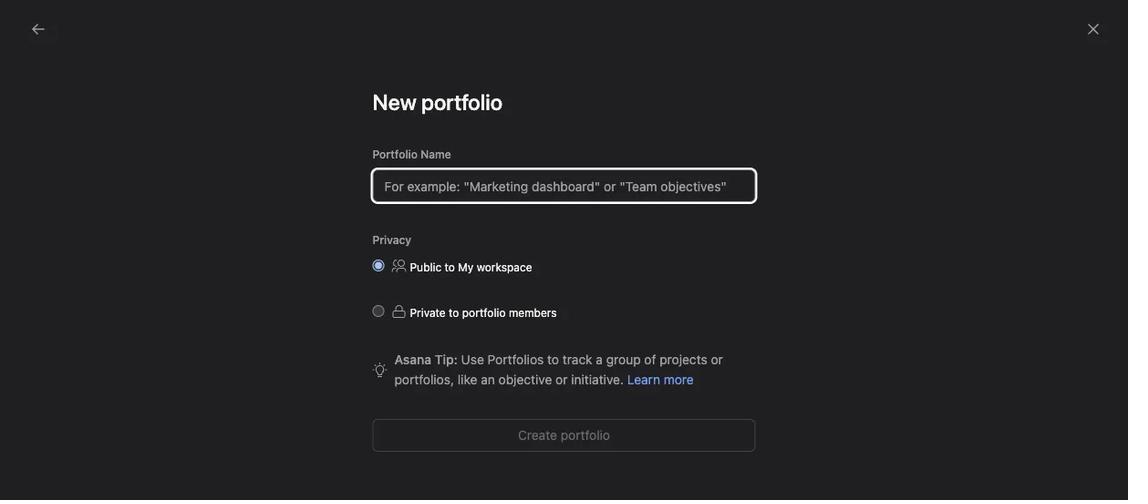 Task type: describe. For each thing, give the bounding box(es) containing it.
1 project
[[498, 349, 542, 362]]

portfolios
[[488, 352, 544, 368]]

Private to portfolio members radio
[[373, 306, 384, 317]]

1 vertical spatial portfolio
[[462, 306, 506, 319]]

like
[[458, 373, 477, 388]]

learn more button
[[627, 373, 694, 388]]

For example: "Marketing dashboard" or "Team objectives" text field
[[373, 170, 756, 202]]

public to my workspace
[[410, 261, 532, 274]]

portfolio for new portfolio
[[421, 89, 503, 115]]

1 vertical spatial or
[[556, 373, 568, 388]]

learn more
[[627, 373, 694, 388]]

objective
[[498, 373, 552, 388]]

create portfolio button
[[373, 419, 756, 452]]

privacy
[[373, 233, 411, 246]]

portfolio
[[373, 148, 418, 161]]

to inside use portfolios to track a group of projects or portfolios, like an objective or initiative.
[[547, 352, 559, 368]]

name
[[421, 148, 451, 161]]

my
[[458, 261, 474, 274]]

asana
[[394, 352, 431, 368]]

portfolio name
[[373, 148, 451, 161]]

recent
[[342, 151, 389, 168]]

1 project button
[[451, 196, 590, 402]]

members
[[509, 306, 557, 319]]

a
[[596, 352, 603, 368]]

1
[[498, 349, 503, 362]]

1 horizontal spatial or
[[711, 352, 723, 368]]

portfolios,
[[394, 373, 454, 388]]



Task type: vqa. For each thing, say whether or not it's contained in the screenshot.
list link
no



Task type: locate. For each thing, give the bounding box(es) containing it.
hide sidebar image
[[24, 15, 38, 29]]

portfolio inside button
[[561, 428, 610, 443]]

close this dialog image
[[1086, 22, 1101, 36]]

portfolio up name
[[421, 89, 503, 115]]

0 vertical spatial portfolio
[[421, 89, 503, 115]]

or down the track
[[556, 373, 568, 388]]

use portfolios to track a group of projects or portfolios, like an objective or initiative.
[[394, 352, 723, 388]]

recent portfolios
[[342, 151, 458, 168]]

group
[[606, 352, 641, 368]]

asana tip:
[[394, 352, 458, 368]]

track
[[562, 352, 592, 368]]

to left my
[[445, 261, 455, 274]]

list box
[[349, 7, 787, 36]]

project
[[506, 349, 542, 362]]

1 project link
[[451, 196, 590, 402]]

private
[[410, 306, 446, 319]]

of
[[644, 352, 656, 368]]

0 vertical spatial to
[[445, 261, 455, 274]]

new
[[373, 89, 417, 115]]

or right projects
[[711, 352, 723, 368]]

2 vertical spatial to
[[547, 352, 559, 368]]

0 horizontal spatial or
[[556, 373, 568, 388]]

to for portfolio
[[449, 306, 459, 319]]

new portfolio
[[373, 89, 503, 115]]

portfolio for create portfolio
[[561, 428, 610, 443]]

more
[[664, 373, 694, 388]]

Public to My workspace radio
[[373, 260, 384, 272]]

use
[[461, 352, 484, 368]]

create
[[518, 428, 557, 443]]

initiative.
[[571, 373, 624, 388]]

portfolios
[[393, 151, 458, 168]]

to right private
[[449, 306, 459, 319]]

to left the track
[[547, 352, 559, 368]]

learn
[[627, 373, 660, 388]]

private to portfolio members
[[410, 306, 557, 319]]

2 vertical spatial portfolio
[[561, 428, 610, 443]]

tip:
[[435, 352, 458, 368]]

1 vertical spatial to
[[449, 306, 459, 319]]

portfolio right create
[[561, 428, 610, 443]]

to for my
[[445, 261, 455, 274]]

to
[[445, 261, 455, 274], [449, 306, 459, 319], [547, 352, 559, 368]]

projects
[[660, 352, 707, 368]]

portfolio up 1
[[462, 306, 506, 319]]

create portfolio
[[518, 428, 610, 443]]

portfolio
[[421, 89, 503, 115], [462, 306, 506, 319], [561, 428, 610, 443]]

0 vertical spatial or
[[711, 352, 723, 368]]

or
[[711, 352, 723, 368], [556, 373, 568, 388]]

an
[[481, 373, 495, 388]]

public
[[410, 261, 442, 274]]

workspace
[[477, 261, 532, 274]]

go back image
[[31, 22, 46, 36]]



